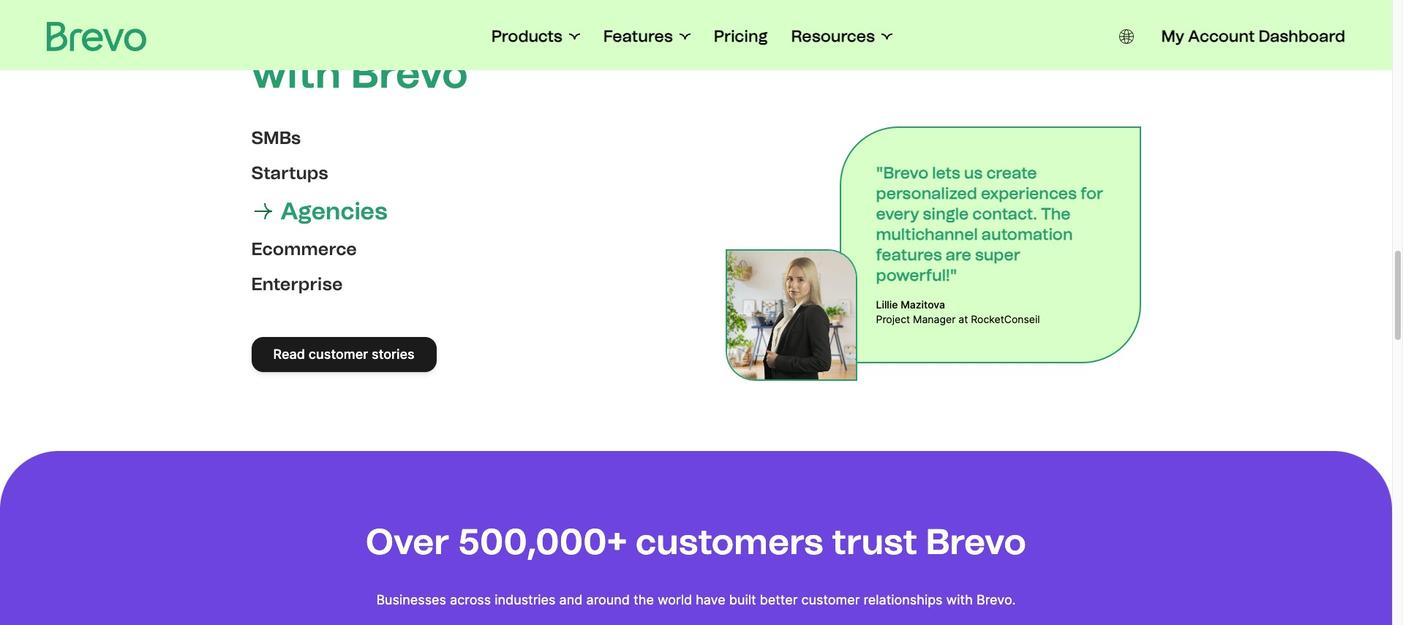 Task type: describe. For each thing, give the bounding box(es) containing it.
project
[[876, 313, 910, 325]]

brevo for with
[[351, 49, 468, 98]]

everyone can grow with brevo
[[251, 2, 639, 98]]

over 500,000+ customers trust brevo
[[366, 521, 1026, 563]]

features
[[876, 245, 942, 264]]

super
[[975, 245, 1021, 264]]

"brevo lets us create personalized experiences for every single contact. the multichannel automation features are super powerful!"
[[876, 163, 1104, 285]]

built
[[729, 592, 756, 608]]

pricing
[[714, 26, 768, 46]]

over
[[366, 521, 450, 563]]

can
[[451, 2, 527, 51]]

everyone
[[251, 2, 442, 51]]

ecommerce
[[251, 238, 357, 259]]

lets
[[932, 163, 960, 183]]

brevo.
[[977, 592, 1016, 608]]

account
[[1188, 26, 1255, 46]]

us
[[964, 163, 983, 183]]

better
[[760, 592, 798, 608]]

for
[[1081, 183, 1104, 203]]

startups link
[[251, 161, 667, 185]]

at
[[959, 313, 968, 325]]

ecommerce link
[[251, 237, 667, 261]]

trust
[[832, 521, 918, 563]]

relationships
[[864, 592, 943, 608]]

read customer stories
[[273, 346, 415, 362]]

resources
[[791, 26, 875, 46]]

my
[[1161, 26, 1184, 46]]

industries
[[495, 592, 556, 608]]

startups
[[251, 162, 328, 183]]

across
[[450, 592, 491, 608]]

manager
[[913, 313, 956, 325]]

resources link
[[791, 26, 893, 47]]

500,000+
[[458, 521, 627, 563]]

products
[[491, 26, 562, 46]]

"brevo
[[876, 163, 929, 183]]

multichannel
[[876, 224, 978, 244]]

features
[[603, 26, 673, 46]]

customer inside button
[[309, 346, 368, 362]]

every
[[876, 204, 919, 224]]

have
[[696, 592, 726, 608]]

1 vertical spatial with
[[946, 592, 973, 608]]

read customer stories button
[[251, 337, 437, 372]]

the
[[634, 592, 654, 608]]

and
[[559, 592, 583, 608]]



Task type: locate. For each thing, give the bounding box(es) containing it.
0 vertical spatial customer
[[309, 346, 368, 362]]

with left brevo.
[[946, 592, 973, 608]]

features link
[[603, 26, 690, 47]]

testimonial image
[[725, 249, 857, 381]]

smbs
[[251, 127, 301, 148]]

are
[[946, 245, 971, 264]]

automation
[[982, 224, 1073, 244]]

businesses
[[376, 592, 446, 608]]

agencies
[[281, 197, 388, 225]]

create
[[987, 163, 1037, 183]]

customer
[[309, 346, 368, 362], [801, 592, 860, 608]]

grow
[[537, 2, 639, 51]]

the
[[1041, 204, 1071, 224]]

1 vertical spatial customer
[[801, 592, 860, 608]]

agencies link
[[251, 196, 652, 226]]

smbs link
[[251, 126, 667, 150]]

1 horizontal spatial brevo
[[926, 521, 1026, 563]]

read
[[273, 346, 305, 362]]

around
[[586, 592, 630, 608]]

with inside "everyone can grow with brevo"
[[251, 49, 341, 98]]

experiences
[[981, 183, 1077, 203]]

0 horizontal spatial brevo
[[351, 49, 468, 98]]

contact.
[[973, 204, 1037, 224]]

with
[[251, 49, 341, 98], [946, 592, 973, 608]]

0 horizontal spatial with
[[251, 49, 341, 98]]

stories
[[372, 346, 415, 362]]

mazitova
[[901, 298, 945, 311]]

my account dashboard
[[1161, 26, 1345, 46]]

0 horizontal spatial customer
[[309, 346, 368, 362]]

my account dashboard link
[[1161, 26, 1345, 47]]

1 horizontal spatial with
[[946, 592, 973, 608]]

customer right better at the right bottom
[[801, 592, 860, 608]]

brevo inside "everyone can grow with brevo"
[[351, 49, 468, 98]]

dashboard
[[1259, 26, 1345, 46]]

button image
[[1119, 29, 1134, 44]]

lillie
[[876, 298, 898, 311]]

enterprise
[[251, 273, 343, 294]]

products link
[[491, 26, 580, 47]]

0 vertical spatial with
[[251, 49, 341, 98]]

businesses across industries and around the world have built better customer relationships with brevo.
[[376, 592, 1016, 608]]

rocketconseil
[[971, 313, 1040, 325]]

customers
[[636, 521, 824, 563]]

brevo image
[[47, 22, 146, 51]]

world
[[658, 592, 692, 608]]

single
[[923, 204, 969, 224]]

personalized
[[876, 183, 977, 203]]

brevo for trust
[[926, 521, 1026, 563]]

customer right read
[[309, 346, 368, 362]]

brevo
[[351, 49, 468, 98], [926, 521, 1026, 563]]

powerful!"
[[876, 265, 957, 285]]

0 vertical spatial brevo
[[351, 49, 468, 98]]

enterprise link
[[251, 273, 667, 296]]

lillie mazitova project manager at rocketconseil
[[876, 298, 1040, 325]]

pricing link
[[714, 26, 768, 47]]

with up smbs
[[251, 49, 341, 98]]

1 vertical spatial brevo
[[926, 521, 1026, 563]]

1 horizontal spatial customer
[[801, 592, 860, 608]]



Task type: vqa. For each thing, say whether or not it's contained in the screenshot.
with
yes



